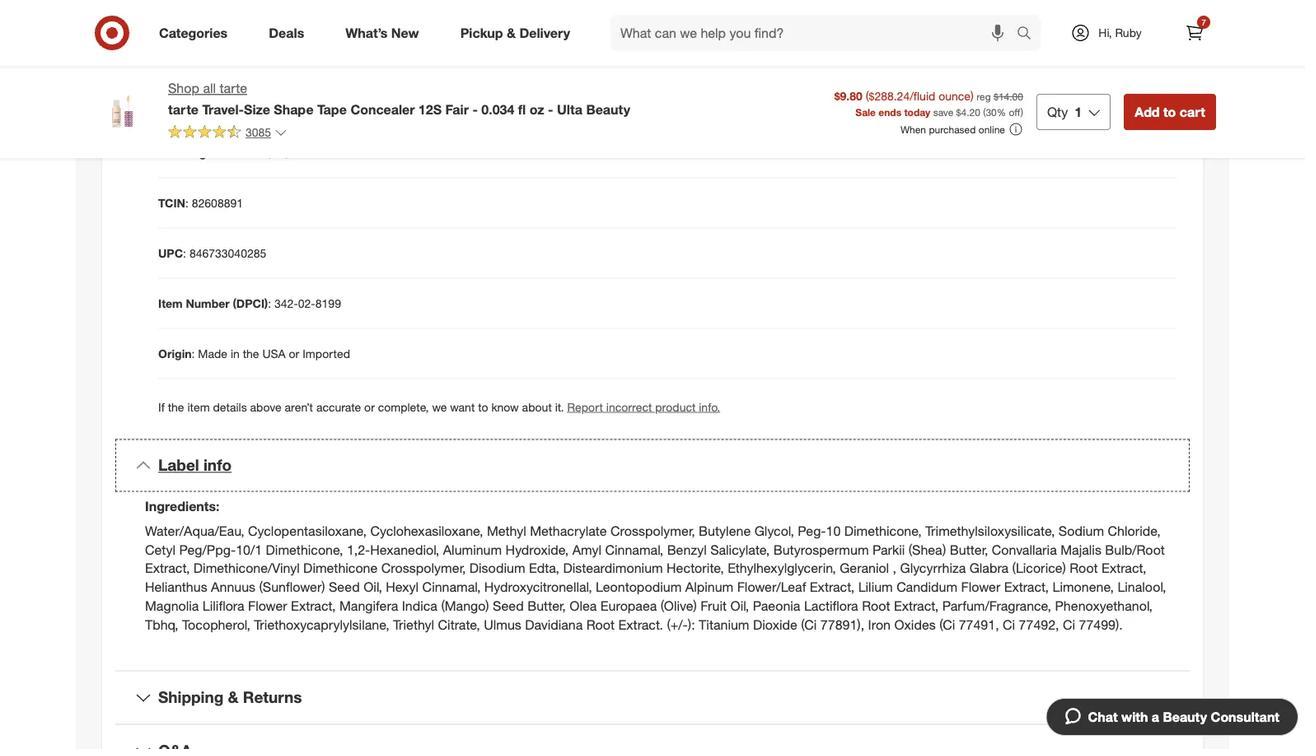 Task type: locate. For each thing, give the bounding box(es) containing it.
tcin : 82608891
[[158, 196, 243, 211]]

) left reg
[[971, 89, 974, 103]]

save
[[933, 106, 954, 118]]

linalool,
[[1118, 580, 1166, 596]]

if the item details above aren't accurate or complete, we want to know about it. report incorrect product info.
[[158, 401, 720, 415]]

: for 846733040285
[[183, 246, 186, 261]]

0 vertical spatial crosspolymer,
[[611, 524, 695, 540]]

& for shipping
[[228, 689, 239, 708]]

& inside dropdown button
[[228, 689, 239, 708]]

(sunflower)
[[259, 580, 325, 596]]

label
[[158, 457, 199, 476]]

0 horizontal spatial flower
[[248, 599, 287, 615]]

today
[[904, 106, 931, 118]]

magnolia
[[145, 599, 199, 615]]

beauty right a on the right of page
[[1163, 710, 1207, 726]]

0 vertical spatial fl
[[518, 101, 526, 117]]

ci right 77492,
[[1063, 618, 1076, 634]]

extract, down cetyl
[[145, 561, 190, 577]]

add to cart
[[1135, 104, 1206, 120]]

disodium
[[470, 561, 525, 577]]

1 horizontal spatial seed
[[493, 599, 524, 615]]

: left 82608891
[[185, 196, 189, 211]]

tocopherol,
[[182, 618, 250, 634]]

)
[[971, 89, 974, 103], [1021, 106, 1023, 118]]

fl right 0.034
[[518, 101, 526, 117]]

categories
[[159, 25, 228, 41]]

(ci down lactiflora in the right bottom of the page
[[801, 618, 817, 634]]

info.
[[699, 401, 720, 415]]

or right accurate at the bottom left of page
[[364, 401, 375, 415]]

- right fair
[[473, 101, 478, 117]]

$14.00
[[994, 90, 1023, 103]]

1 horizontal spatial butter,
[[950, 543, 988, 559]]

to right the add
[[1164, 104, 1176, 120]]

or right usa
[[289, 347, 299, 361]]

1 horizontal spatial tarte
[[220, 80, 247, 96]]

flower down (sunflower)
[[248, 599, 287, 615]]

cinnamal, up disteardimonium in the bottom of the page
[[605, 543, 664, 559]]

1 horizontal spatial )
[[1021, 106, 1023, 118]]

1 horizontal spatial (ci
[[940, 618, 955, 634]]

0 horizontal spatial butter,
[[528, 599, 566, 615]]

hydroxide,
[[506, 543, 569, 559]]

2 horizontal spatial root
[[1070, 561, 1098, 577]]

deals
[[269, 25, 304, 41]]

chat with a beauty consultant button
[[1046, 699, 1299, 737]]

0 vertical spatial )
[[971, 89, 974, 103]]

0 horizontal spatial seed
[[329, 580, 360, 596]]

.03
[[224, 146, 240, 160]]

extract, down bulb/root
[[1102, 561, 1147, 577]]

0 vertical spatial &
[[507, 25, 516, 41]]

0 vertical spatial seed
[[329, 580, 360, 596]]

lactiflora
[[804, 599, 858, 615]]

info
[[204, 457, 232, 476]]

1 vertical spatial flower
[[248, 599, 287, 615]]

dimethicone, down cyclopentasiloxane,
[[266, 543, 343, 559]]

beauty right ulta
[[586, 101, 631, 117]]

0 vertical spatial oz
[[530, 101, 544, 117]]

1 horizontal spatial (
[[983, 106, 986, 118]]

1 vertical spatial to
[[478, 401, 488, 415]]

0 vertical spatial butter,
[[950, 543, 988, 559]]

shop all tarte tarte travel-size shape tape concealer 12s fair - 0.034 fl oz - ulta beauty
[[168, 80, 631, 117]]

(mango)
[[441, 599, 489, 615]]

& left returns
[[228, 689, 239, 708]]

02-
[[298, 297, 315, 311]]

oz left the '(us)'
[[252, 146, 264, 160]]

cyclohexasiloxane,
[[370, 524, 483, 540]]

0 horizontal spatial (ci
[[801, 618, 817, 634]]

,
[[893, 561, 897, 577]]

0 vertical spatial to
[[1164, 104, 1176, 120]]

indica
[[402, 599, 438, 615]]

1 vertical spatial butter,
[[528, 599, 566, 615]]

) right '%'
[[1021, 106, 1023, 118]]

fl right .03
[[243, 146, 249, 160]]

weight:
[[181, 146, 220, 160]]

1 vertical spatial oil,
[[731, 599, 749, 615]]

lilium
[[858, 580, 893, 596]]

edta,
[[529, 561, 560, 577]]

0 horizontal spatial (
[[866, 89, 869, 103]]

search
[[1010, 26, 1049, 42]]

skin tone:
[[158, 45, 214, 60]]

0 horizontal spatial cinnamal,
[[422, 580, 481, 596]]

1 horizontal spatial ci
[[1063, 618, 1076, 634]]

(ci left 77491,
[[940, 618, 955, 634]]

7 link
[[1177, 15, 1213, 51]]

0 horizontal spatial or
[[289, 347, 299, 361]]

: for 82608891
[[185, 196, 189, 211]]

0 horizontal spatial -
[[473, 101, 478, 117]]

butter, up davidiana
[[528, 599, 566, 615]]

bulb/root
[[1105, 543, 1165, 559]]

shipping & returns button
[[115, 673, 1190, 725]]

( right 4.20
[[983, 106, 986, 118]]

phenoxyethanol,
[[1055, 599, 1153, 615]]

majalis
[[1061, 543, 1102, 559]]

0 vertical spatial (
[[866, 89, 869, 103]]

origin : made in the usa or imported
[[158, 347, 350, 361]]

0 horizontal spatial &
[[228, 689, 239, 708]]

want
[[450, 401, 475, 415]]

1 vertical spatial (
[[983, 106, 986, 118]]

ethylhexylglycerin,
[[728, 561, 836, 577]]

new
[[391, 25, 419, 41]]

label info
[[158, 457, 232, 476]]

root down 'lilium'
[[862, 599, 890, 615]]

0 horizontal spatial )
[[971, 89, 974, 103]]

1 vertical spatial &
[[228, 689, 239, 708]]

oz left ulta
[[530, 101, 544, 117]]

size
[[244, 101, 270, 117]]

beauty purpose: concealing, brightening, dark circle reduction
[[158, 96, 495, 110]]

(ci
[[801, 618, 817, 634], [940, 618, 955, 634]]

0 vertical spatial the
[[243, 347, 259, 361]]

1,2-
[[347, 543, 370, 559]]

1 vertical spatial dimethicone,
[[266, 543, 343, 559]]

0 vertical spatial tarte
[[220, 80, 247, 96]]

tcin
[[158, 196, 185, 211]]

liliflora
[[203, 599, 244, 615]]

1 horizontal spatial fl
[[518, 101, 526, 117]]

upc
[[158, 246, 183, 261]]

root down olea
[[587, 618, 615, 634]]

cinnamal, up (mango)
[[422, 580, 481, 596]]

: left made
[[192, 347, 195, 361]]

0 vertical spatial dimethicone,
[[845, 524, 922, 540]]

1 vertical spatial oz
[[252, 146, 264, 160]]

reg
[[977, 90, 991, 103]]

details
[[213, 401, 247, 415]]

846733040285
[[189, 246, 266, 261]]

(
[[866, 89, 869, 103], [983, 106, 986, 118]]

0 horizontal spatial root
[[587, 618, 615, 634]]

fl inside the shop all tarte tarte travel-size shape tape concealer 12s fair - 0.034 fl oz - ulta beauty
[[518, 101, 526, 117]]

sodium
[[1059, 524, 1104, 540]]

tarte up travel-
[[220, 80, 247, 96]]

1 vertical spatial root
[[862, 599, 890, 615]]

ci down parfum/fragrance, in the right bottom of the page
[[1003, 618, 1015, 634]]

seed up the ulmus
[[493, 599, 524, 615]]

butter, up glabra
[[950, 543, 988, 559]]

77491,
[[959, 618, 999, 634]]

to right the want
[[478, 401, 488, 415]]

0 horizontal spatial oz
[[252, 146, 264, 160]]

beauty inside button
[[1163, 710, 1207, 726]]

$288.24
[[869, 89, 910, 103]]

1 horizontal spatial beauty
[[586, 101, 631, 117]]

crosspolymer, up "benzyl"
[[611, 524, 695, 540]]

0 vertical spatial root
[[1070, 561, 1098, 577]]

dimethicone, up parkii
[[845, 524, 922, 540]]

know
[[492, 401, 519, 415]]

- left ulta
[[548, 101, 553, 117]]

0 vertical spatial cinnamal,
[[605, 543, 664, 559]]

report
[[567, 401, 603, 415]]

: left 846733040285
[[183, 246, 186, 261]]

0 vertical spatial flower
[[961, 580, 1001, 596]]

flower down glabra
[[961, 580, 1001, 596]]

1 horizontal spatial to
[[1164, 104, 1176, 120]]

usa
[[262, 347, 286, 361]]

the right in
[[243, 347, 259, 361]]

What can we help you find? suggestions appear below search field
[[611, 15, 1021, 51]]

2 horizontal spatial beauty
[[1163, 710, 1207, 726]]

0 horizontal spatial ci
[[1003, 618, 1015, 634]]

beauty left all
[[158, 96, 197, 110]]

what's new
[[345, 25, 419, 41]]

item
[[158, 297, 183, 311]]

aren't
[[285, 401, 313, 415]]

amyl
[[572, 543, 602, 559]]

ingredients: water/aqua/eau, cyclopentasiloxane, cyclohexasiloxane, methyl methacrylate crosspolymer, butylene glycol, peg-10 dimethicone, trimethylsiloxysilicate, sodium chloride, cetyl peg/ppg-10/1 dimethicone, 1,2-hexanediol, aluminum hydroxide, amyl cinnamal, benzyl salicylate, butyrospermum parkii (shea) butter, convallaria majalis bulb/root extract, dimethicone/vinyl dimethicone crosspolymer, disodium edta, disteardimonium hectorite, ethylhexylglycerin, geraniol , glycyrrhiza glabra (licorice) root extract, helianthus annuus (sunflower) seed oil, hexyl cinnamal, hydroxycitronellal, leontopodium alpinum flower/leaf extract, lilium candidum flower extract, limonene, linalool, magnolia liliflora flower extract, mangifera indica (mango) seed butter, olea europaea (olive) fruit oil, paeonia lactiflora root extract, parfum/fragrance, phenoxyethanol, tbhq, tocopherol, triethoxycaprylylsilane, triethyl citrate, ulmus davidiana root extract. (+/-): titanium dioxide (ci 77891), iron oxides (ci 77491, ci 77492, ci 77499).
[[145, 499, 1166, 634]]

( up sale
[[866, 89, 869, 103]]

methyl
[[487, 524, 526, 540]]

1 horizontal spatial or
[[364, 401, 375, 415]]

tarte down shop
[[168, 101, 199, 117]]

tarte
[[220, 80, 247, 96], [168, 101, 199, 117]]

0 horizontal spatial crosspolymer,
[[381, 561, 466, 577]]

10
[[826, 524, 841, 540]]

consultant
[[1211, 710, 1280, 726]]

extract, down (licorice)
[[1004, 580, 1049, 596]]

pickup & delivery
[[460, 25, 570, 41]]

if
[[158, 401, 165, 415]]

&
[[507, 25, 516, 41], [228, 689, 239, 708]]

1 horizontal spatial oz
[[530, 101, 544, 117]]

the right 'if'
[[168, 401, 184, 415]]

candidum
[[897, 580, 958, 596]]

oil, up mangifera
[[364, 580, 382, 596]]

1 horizontal spatial cinnamal,
[[605, 543, 664, 559]]

0 horizontal spatial to
[[478, 401, 488, 415]]

made
[[198, 347, 227, 361]]

seed down dimethicone
[[329, 580, 360, 596]]

1 vertical spatial fl
[[243, 146, 249, 160]]

iron
[[868, 618, 891, 634]]

0 vertical spatial or
[[289, 347, 299, 361]]

1 horizontal spatial root
[[862, 599, 890, 615]]

0 horizontal spatial the
[[168, 401, 184, 415]]

1 horizontal spatial &
[[507, 25, 516, 41]]

1 horizontal spatial -
[[548, 101, 553, 117]]

shop
[[168, 80, 199, 96]]

number
[[186, 297, 230, 311]]

& right pickup in the left top of the page
[[507, 25, 516, 41]]

root up limonene, at bottom
[[1070, 561, 1098, 577]]

crosspolymer, down the "hexanediol,"
[[381, 561, 466, 577]]

oil, up titanium
[[731, 599, 749, 615]]

crosspolymer,
[[611, 524, 695, 540], [381, 561, 466, 577]]

butyrospermum
[[774, 543, 869, 559]]

hexanediol,
[[370, 543, 439, 559]]

1 vertical spatial tarte
[[168, 101, 199, 117]]

1 horizontal spatial dimethicone,
[[845, 524, 922, 540]]

30
[[986, 106, 997, 118]]

0 vertical spatial oil,
[[364, 580, 382, 596]]

1 vertical spatial crosspolymer,
[[381, 561, 466, 577]]

seed
[[329, 580, 360, 596], [493, 599, 524, 615]]



Task type: vqa. For each thing, say whether or not it's contained in the screenshot.
02-
yes



Task type: describe. For each thing, give the bounding box(es) containing it.
1 horizontal spatial flower
[[961, 580, 1001, 596]]

titanium
[[699, 618, 750, 634]]

report incorrect product info. button
[[567, 400, 720, 416]]

(us)
[[267, 146, 289, 160]]

circle
[[409, 96, 439, 110]]

: left 342- at the top left of page
[[268, 297, 271, 311]]

ulmus
[[484, 618, 522, 634]]

oz inside the shop all tarte tarte travel-size shape tape concealer 12s fair - 0.034 fl oz - ulta beauty
[[530, 101, 544, 117]]

shipping & returns
[[158, 689, 302, 708]]

purchased
[[929, 123, 976, 136]]

what's new link
[[331, 15, 440, 51]]

(+/-
[[667, 618, 688, 634]]

12s
[[419, 101, 442, 117]]

hectorite,
[[667, 561, 724, 577]]

0 horizontal spatial oil,
[[364, 580, 382, 596]]

3085 link
[[168, 124, 288, 143]]

peg/ppg-
[[179, 543, 236, 559]]

1 horizontal spatial crosspolymer,
[[611, 524, 695, 540]]

geraniol
[[840, 561, 889, 577]]

about
[[522, 401, 552, 415]]

glycol,
[[755, 524, 794, 540]]

when
[[901, 123, 926, 136]]

add
[[1135, 104, 1160, 120]]

helianthus
[[145, 580, 207, 596]]

dimethicone
[[303, 561, 378, 577]]

1 ci from the left
[[1003, 618, 1015, 634]]

with
[[1122, 710, 1148, 726]]

qty
[[1047, 104, 1068, 120]]

glabra
[[970, 561, 1009, 577]]

(olive)
[[661, 599, 697, 615]]

purpose:
[[200, 96, 249, 110]]

%
[[997, 106, 1006, 118]]

complete,
[[378, 401, 429, 415]]

triethoxycaprylylsilane,
[[254, 618, 389, 634]]

: for made
[[192, 347, 195, 361]]

7
[[1202, 17, 1206, 27]]

ulta
[[557, 101, 583, 117]]

fair
[[445, 101, 469, 117]]

travel-
[[202, 101, 244, 117]]

4.20
[[961, 106, 981, 118]]

paeonia
[[753, 599, 801, 615]]

pickup & delivery link
[[446, 15, 591, 51]]

77499).
[[1079, 618, 1123, 634]]

accurate
[[316, 401, 361, 415]]

salicylate,
[[710, 543, 770, 559]]

image of tarte travel-size shape tape concealer 12s fair - 0.034 fl oz - ulta beauty image
[[89, 79, 155, 145]]

it.
[[555, 401, 564, 415]]

1 vertical spatial cinnamal,
[[422, 580, 481, 596]]

flower/leaf
[[737, 580, 806, 596]]

hi,
[[1099, 26, 1112, 40]]

origin
[[158, 347, 192, 361]]

to inside button
[[1164, 104, 1176, 120]]

/fluid
[[910, 89, 936, 103]]

342-
[[274, 297, 298, 311]]

1 vertical spatial the
[[168, 401, 184, 415]]

tbhq,
[[145, 618, 178, 634]]

extract, up oxides
[[894, 599, 939, 615]]

all
[[203, 80, 216, 96]]

0 horizontal spatial dimethicone,
[[266, 543, 343, 559]]

brightening,
[[316, 96, 378, 110]]

& for pickup
[[507, 25, 516, 41]]

extract, up lactiflora in the right bottom of the page
[[810, 580, 855, 596]]

dioxide
[[753, 618, 798, 634]]

disteardimonium
[[563, 561, 663, 577]]

net
[[158, 146, 177, 160]]

0 horizontal spatial beauty
[[158, 96, 197, 110]]

8199
[[315, 297, 341, 311]]

0 horizontal spatial fl
[[243, 146, 249, 160]]

82608891
[[192, 196, 243, 211]]

annuus
[[211, 580, 256, 596]]

aluminum
[[443, 543, 502, 559]]

1 vertical spatial seed
[[493, 599, 524, 615]]

pickup
[[460, 25, 503, 41]]

chat with a beauty consultant
[[1088, 710, 1280, 726]]

1 horizontal spatial oil,
[[731, 599, 749, 615]]

label info button
[[115, 440, 1190, 493]]

1 horizontal spatial the
[[243, 347, 259, 361]]

tone:
[[185, 45, 214, 60]]

1 - from the left
[[473, 101, 478, 117]]

cart
[[1180, 104, 1206, 120]]

chloride,
[[1108, 524, 1161, 540]]

beauty inside the shop all tarte tarte travel-size shape tape concealer 12s fair - 0.034 fl oz - ulta beauty
[[586, 101, 631, 117]]

product
[[655, 401, 696, 415]]

cyclopentasiloxane,
[[248, 524, 367, 540]]

0 horizontal spatial tarte
[[168, 101, 199, 117]]

qty 1
[[1047, 104, 1082, 120]]

2 - from the left
[[548, 101, 553, 117]]

extract, up triethoxycaprylylsilane,
[[291, 599, 336, 615]]

2 ci from the left
[[1063, 618, 1076, 634]]

1
[[1075, 104, 1082, 120]]

2 (ci from the left
[[940, 618, 955, 634]]

deals link
[[255, 15, 325, 51]]

mangifera
[[339, 599, 398, 615]]

2 vertical spatial root
[[587, 618, 615, 634]]

extract.
[[619, 618, 663, 634]]

chat
[[1088, 710, 1118, 726]]

dark
[[382, 96, 406, 110]]

1 (ci from the left
[[801, 618, 817, 634]]

hydroxycitronellal,
[[484, 580, 592, 596]]

1 vertical spatial or
[[364, 401, 375, 415]]

incorrect
[[606, 401, 652, 415]]

citrate,
[[438, 618, 480, 634]]

(dpci)
[[233, 297, 268, 311]]

77492,
[[1019, 618, 1059, 634]]

hexyl
[[386, 580, 419, 596]]

1 vertical spatial )
[[1021, 106, 1023, 118]]

returns
[[243, 689, 302, 708]]

online
[[979, 123, 1005, 136]]

in
[[231, 347, 240, 361]]



